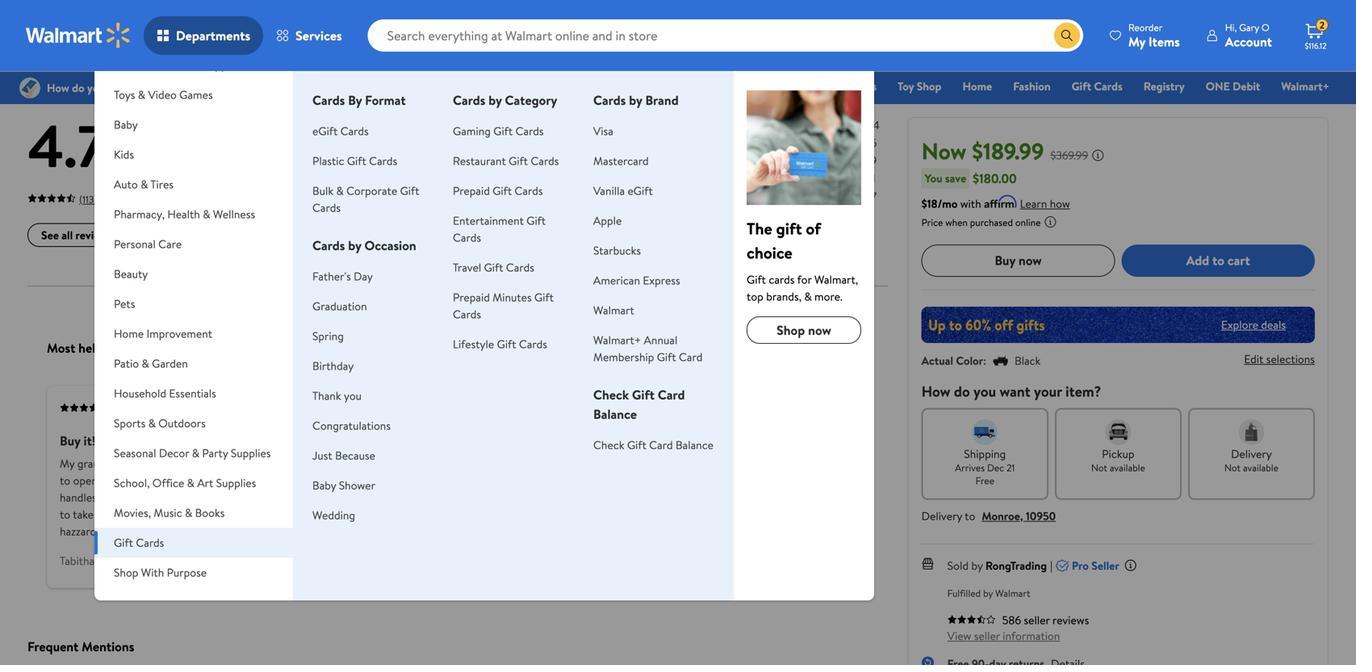 Task type: locate. For each thing, give the bounding box(es) containing it.
2 horizontal spatial a
[[636, 507, 642, 523]]

gift cards for the gift cards link
[[1072, 78, 1123, 94]]

had inside fun truck but not well built my 2 year old absolutely loved this chevy truck! he drove every chance he had for a whole month! then the drive motor on the wheels went out and he was so disappointed.  i started researching and that seems to be a common problem with it so we decided to return.
[[585, 473, 602, 489]]

supplies for seasonal decor & party supplies
[[231, 445, 271, 461]]

travel gift cards link
[[453, 260, 535, 275]]

seller for 586
[[1024, 612, 1050, 628]]

with down i
[[734, 507, 755, 523]]

annual
[[644, 332, 678, 348]]

1 prepaid from the top
[[453, 183, 490, 199]]

by right fulfilled at the right bottom of page
[[984, 586, 993, 600]]

of inside the gift of choice gift cards for walmart, top brands, & more.
[[806, 217, 821, 240]]

2 for 2
[[1320, 18, 1325, 32]]

:
[[984, 353, 987, 368]]

purpose
[[167, 565, 207, 581]]

cards up visa link
[[594, 91, 626, 109]]

0 horizontal spatial 2
[[463, 171, 469, 186]]

1 horizontal spatial gift cards
[[1072, 78, 1123, 94]]

kids
[[114, 147, 134, 162]]

1 horizontal spatial a
[[622, 473, 627, 489]]

get up "insane"
[[238, 473, 255, 489]]

1 shipping from the left
[[279, 9, 314, 23]]

egift right vanilla
[[628, 183, 653, 199]]

top
[[747, 289, 764, 304]]

0 horizontal spatial he
[[225, 507, 237, 523]]

0 vertical spatial in
[[257, 473, 266, 489]]

2 shipping from the left
[[495, 9, 529, 23]]

2 product group from the left
[[677, 0, 869, 32]]

a right the "write"
[[176, 227, 181, 243]]

delivery for not
[[1232, 446, 1273, 462]]

2 stars
[[463, 171, 495, 186]]

so right off
[[211, 507, 222, 523]]

to left open
[[60, 473, 70, 489]]

card inside walmart+ annual membership gift card
[[679, 349, 703, 365]]

1 3+ from the left
[[249, 9, 260, 23]]

price when purchased online
[[922, 215, 1041, 229]]

1 horizontal spatial it!!!!
[[153, 456, 173, 472]]

available inside the pickup not available
[[1110, 461, 1146, 475]]

seasonal decor & party supplies button
[[95, 438, 293, 468]]

stars right 4
[[473, 135, 496, 151]]

not inside the pickup not available
[[1092, 461, 1108, 475]]

you right do
[[974, 381, 997, 402]]

delivery up sold
[[922, 508, 963, 524]]

21
[[866, 171, 876, 186], [1007, 461, 1015, 475]]

it down the started
[[757, 507, 764, 523]]

3+ day shipping
[[249, 9, 314, 23], [465, 9, 529, 23]]

0 vertical spatial that
[[553, 507, 573, 523]]

that inside fun truck but not well built my 2 year old absolutely loved this chevy truck! he drove every chance he had for a whole month! then the drive motor on the wheels went out and he was so disappointed.  i started researching and that seems to be a common problem with it so we decided to return.
[[553, 507, 573, 523]]

not inside delivery not available
[[1225, 461, 1241, 475]]

negative
[[594, 339, 642, 357]]

0 horizontal spatial delivery
[[922, 508, 963, 524]]

0 horizontal spatial that
[[199, 524, 219, 540]]

0 horizontal spatial are
[[99, 490, 115, 506]]

just because link
[[313, 448, 376, 464]]

1 horizontal spatial most
[[520, 339, 548, 357]]

out up auto
[[110, 147, 139, 174]]

duke's
[[309, 507, 339, 523]]

most helpful positive review
[[47, 339, 205, 357]]

cards up father's
[[313, 237, 345, 254]]

reorder my items
[[1129, 21, 1180, 50]]

1 vertical spatial essentials
[[169, 386, 216, 401]]

delivery down intent image for delivery
[[1232, 446, 1273, 462]]

wheels
[[532, 490, 566, 506]]

1 vertical spatial reviews
[[76, 227, 112, 243]]

for
[[798, 272, 812, 287], [605, 473, 619, 489]]

1 horizontal spatial he
[[570, 473, 582, 489]]

available inside delivery not available
[[1244, 461, 1279, 475]]

1 vertical spatial handles
[[60, 490, 97, 506]]

0 vertical spatial reviews
[[115, 60, 178, 87]]

buy inside button
[[995, 252, 1016, 269]]

helpful left negative
[[551, 339, 591, 357]]

0 horizontal spatial had
[[364, 490, 382, 506]]

account
[[1226, 33, 1273, 50]]

walmart+ inside walmart+ annual membership gift card
[[594, 332, 641, 348]]

2 horizontal spatial with
[[961, 196, 982, 211]]

by for rongtrading
[[972, 558, 983, 574]]

to inside button
[[1213, 252, 1225, 269]]

0 horizontal spatial home
[[114, 326, 144, 342]]

baby shower link
[[313, 478, 375, 493]]

for inside the gift of choice gift cards for walmart, top brands, & more.
[[798, 272, 812, 287]]

a right be at the left of page
[[636, 507, 642, 523]]

most down prepaid minutes gift cards link
[[520, 339, 548, 357]]

1 vertical spatial balance
[[676, 437, 714, 453]]

egift cards
[[313, 123, 369, 139]]

home,
[[114, 57, 147, 73]]

1 horizontal spatial now
[[1019, 252, 1042, 269]]

baby for baby shower
[[313, 478, 336, 493]]

1 horizontal spatial for
[[798, 272, 812, 287]]

2 check from the top
[[594, 437, 625, 453]]

1 horizontal spatial 3+
[[465, 9, 476, 23]]

office
[[152, 475, 184, 491]]

0 horizontal spatial most
[[47, 339, 75, 357]]

1 check gift card balance from the top
[[594, 386, 685, 423]]

one
[[1206, 78, 1230, 94]]

gift inside 'link'
[[648, 78, 668, 94]]

on
[[805, 473, 818, 489]]

how do you want your item?
[[922, 381, 1102, 402]]

of right gift
[[806, 217, 821, 240]]

1 vertical spatial baby
[[313, 478, 336, 493]]

hard
[[118, 490, 139, 506]]

card up built
[[658, 386, 685, 404]]

pharmacy,
[[114, 206, 165, 222]]

1 vertical spatial buy
[[60, 432, 81, 450]]

0 horizontal spatial buy
[[60, 432, 81, 450]]

1 vertical spatial that
[[199, 524, 219, 540]]

2 vertical spatial with
[[734, 507, 755, 523]]

are down the 'can't'
[[219, 490, 234, 506]]

he inside buy it!!!! my grandson loves it!!!! the only thing wrong with it is the handles to open the door. my grandson can't get in and out of it. they handles are hard to see and they are insane awkward place. we had to take one of the windows off so he could get in it duke's of hazzard style! lol other than that it runs great and look!!!!!
[[225, 507, 237, 523]]

& inside the gift of choice gift cards for walmart, top brands, & more.
[[805, 289, 812, 304]]

0 horizontal spatial egift
[[313, 123, 338, 139]]

1 horizontal spatial handles
[[342, 456, 379, 472]]

party
[[202, 445, 228, 461]]

1 helpful from the left
[[78, 339, 118, 357]]

look!!!!!
[[304, 524, 341, 540]]

supplies right party
[[231, 445, 271, 461]]

essentials up visa link
[[579, 78, 627, 94]]

0 vertical spatial walmart+
[[1282, 78, 1330, 94]]

gift inside entertainment gift cards
[[527, 213, 546, 229]]

3+ day shipping up deals
[[465, 9, 529, 23]]

walmart+ up membership
[[594, 332, 641, 348]]

1 vertical spatial delivery
[[922, 508, 963, 524]]

prepaid inside prepaid minutes gift cards
[[453, 290, 490, 305]]

intent image for pickup image
[[1106, 419, 1132, 445]]

2 most from the left
[[520, 339, 548, 357]]

1 day from the left
[[263, 9, 277, 23]]

format
[[365, 91, 406, 109]]

3+
[[249, 9, 260, 23], [465, 9, 476, 23]]

0 horizontal spatial not
[[1092, 461, 1108, 475]]

off
[[194, 507, 208, 523]]

my inside reorder my items
[[1129, 33, 1146, 50]]

0 horizontal spatial you
[[344, 388, 362, 404]]

most left patio
[[47, 339, 75, 357]]

cards
[[769, 272, 795, 287]]

style!
[[99, 524, 125, 540]]

so left we
[[767, 507, 778, 523]]

1 horizontal spatial so
[[670, 490, 681, 506]]

balance
[[594, 405, 637, 423], [676, 437, 714, 453]]

card up 'loved'
[[649, 437, 673, 453]]

walmart,
[[815, 272, 859, 287]]

walmart up 586
[[996, 586, 1031, 600]]

plastic
[[313, 153, 344, 169]]

home link
[[956, 78, 1000, 95]]

affirm image
[[985, 195, 1017, 208]]

1 most from the left
[[47, 339, 75, 357]]

0 horizontal spatial now
[[808, 321, 832, 339]]

by right sold
[[972, 558, 983, 574]]

0 horizontal spatial gift cards
[[114, 535, 164, 551]]

1 vertical spatial the
[[175, 456, 193, 472]]

out inside buy it!!!! my grandson loves it!!!! the only thing wrong with it is the handles to open the door. my grandson can't get in and out of it. they handles are hard to see and they are insane awkward place. we had to take one of the windows off so he could get in it duke's of hazzard style! lol other than that it runs great and look!!!!!
[[289, 473, 306, 489]]

1 horizontal spatial delivery
[[1232, 446, 1273, 462]]

stars for 3 stars
[[472, 153, 495, 169]]

shop down brands,
[[777, 321, 805, 339]]

starbucks link
[[594, 243, 641, 258]]

up to sixty percent off deals. shop now. image
[[922, 307, 1315, 343]]

1 vertical spatial gift cards
[[114, 535, 164, 551]]

now down more.
[[808, 321, 832, 339]]

to left monroe,
[[965, 508, 976, 524]]

1 horizontal spatial 2
[[550, 456, 556, 472]]

essentials down patio & garden dropdown button
[[169, 386, 216, 401]]

baby for baby
[[114, 117, 138, 132]]

2 horizontal spatial reviews
[[1053, 612, 1090, 628]]

1 progress bar from the top
[[515, 124, 858, 127]]

helpful for positive
[[78, 339, 118, 357]]

my left the items
[[1129, 33, 1146, 50]]

1 vertical spatial supplies
[[216, 475, 256, 491]]

gift cards down movies,
[[114, 535, 164, 551]]

intent image for delivery image
[[1239, 419, 1265, 445]]

1 check from the top
[[594, 386, 629, 404]]

2 up '$116.12'
[[1320, 18, 1325, 32]]

for right cards
[[798, 272, 812, 287]]

grandson up the they
[[164, 473, 210, 489]]

gift right corporate
[[400, 183, 420, 199]]

reorder
[[1129, 21, 1163, 34]]

of down we
[[342, 507, 352, 523]]

now inside button
[[1019, 252, 1042, 269]]

furniture
[[149, 57, 195, 73]]

1 available from the left
[[1110, 461, 1146, 475]]

4 progress bar from the top
[[515, 177, 858, 180]]

1 horizontal spatial buy
[[995, 252, 1016, 269]]

buy inside buy it!!!! my grandson loves it!!!! the only thing wrong with it is the handles to open the door. my grandson can't get in and out of it. they handles are hard to see and they are insane awkward place. we had to take one of the windows off so he could get in it duke's of hazzard style! lol other than that it runs great and look!!!!!
[[60, 432, 81, 450]]

sold by rongtrading
[[948, 558, 1047, 574]]

walmart down american
[[594, 302, 635, 318]]

it!!!!
[[84, 432, 107, 450], [153, 456, 173, 472]]

1 horizontal spatial baby
[[313, 478, 336, 493]]

not for delivery
[[1225, 461, 1241, 475]]

prepaid minutes gift cards
[[453, 290, 554, 322]]

intent image for shipping image
[[972, 419, 998, 445]]

delivery inside delivery not available
[[1232, 446, 1273, 462]]

1 vertical spatial prepaid
[[453, 290, 490, 305]]

buy up open
[[60, 432, 81, 450]]

add to cart button
[[1122, 244, 1315, 277]]

0 horizontal spatial 3+
[[249, 9, 260, 23]]

out up awkward
[[289, 473, 306, 489]]

the right on
[[820, 473, 836, 489]]

2 horizontal spatial 2
[[1320, 18, 1325, 32]]

actual
[[922, 353, 954, 368]]

by up "5 stars"
[[489, 91, 502, 109]]

0 horizontal spatial balance
[[594, 405, 637, 423]]

1 vertical spatial with
[[280, 456, 301, 472]]

gift inside bulk & corporate gift cards
[[400, 183, 420, 199]]

1 horizontal spatial out
[[289, 473, 306, 489]]

shop now
[[777, 321, 832, 339]]

i
[[751, 490, 754, 506]]

by for category
[[489, 91, 502, 109]]

had down old
[[585, 473, 602, 489]]

that inside buy it!!!! my grandson loves it!!!! the only thing wrong with it is the handles to open the door. my grandson can't get in and out of it. they handles are hard to see and they are insane awkward place. we had to take one of the windows off so he could get in it duke's of hazzard style! lol other than that it runs great and look!!!!!
[[199, 524, 219, 540]]

0 horizontal spatial essentials
[[169, 386, 216, 401]]

0 horizontal spatial so
[[211, 507, 222, 523]]

check up absolutely
[[594, 437, 625, 453]]

baby button
[[95, 110, 293, 140]]

2 vertical spatial 2
[[550, 456, 556, 472]]

helpful for negative
[[551, 339, 591, 357]]

seller right 586
[[1024, 612, 1050, 628]]

see all reviews link
[[27, 223, 126, 247]]

stars down restaurant
[[472, 171, 495, 186]]

you
[[974, 381, 997, 402], [344, 388, 362, 404]]

mentions
[[82, 638, 134, 656]]

1 vertical spatial check
[[594, 437, 625, 453]]

1 horizontal spatial shipping
[[495, 9, 529, 23]]

0 vertical spatial for
[[798, 272, 812, 287]]

my up see
[[147, 473, 162, 489]]

are up the one
[[99, 490, 115, 506]]

baby shower
[[313, 478, 375, 493]]

0 horizontal spatial walmart+
[[594, 332, 641, 348]]

home up patio
[[114, 326, 144, 342]]

0 vertical spatial had
[[585, 473, 602, 489]]

stars right 3
[[472, 153, 495, 169]]

0 vertical spatial essentials
[[579, 78, 627, 94]]

prepaid minutes gift cards link
[[453, 290, 554, 322]]

gift cards inside dropdown button
[[114, 535, 164, 551]]

toy
[[898, 78, 914, 94]]

school,
[[114, 475, 150, 491]]

2 vertical spatial out
[[595, 490, 612, 506]]

cards inside prepaid minutes gift cards
[[453, 306, 481, 322]]

review
[[184, 227, 216, 243], [168, 339, 205, 357], [645, 339, 682, 357]]

by
[[489, 91, 502, 109], [629, 91, 643, 109], [348, 237, 361, 254], [972, 558, 983, 574], [984, 586, 993, 600]]

one debit
[[1206, 78, 1261, 94]]

progress bar
[[515, 124, 858, 127], [515, 141, 858, 145], [515, 159, 858, 163], [515, 177, 858, 180], [515, 195, 858, 198]]

essentials inside dropdown button
[[169, 386, 216, 401]]

vanilla
[[594, 183, 625, 199]]

by for brand
[[629, 91, 643, 109]]

2 day from the left
[[478, 9, 492, 23]]

it left 'runs'
[[222, 524, 228, 540]]

2 not from the left
[[1225, 461, 1241, 475]]

entertainment
[[453, 213, 524, 229]]

get up the 'great' on the left
[[269, 507, 285, 523]]

not for pickup
[[1092, 461, 1108, 475]]

gift inside the gift of choice gift cards for walmart, top brands, & more.
[[747, 272, 766, 287]]

cards by format
[[313, 91, 406, 109]]

1 vertical spatial egift
[[628, 183, 653, 199]]

now for buy now
[[1019, 252, 1042, 269]]

helpful left positive
[[78, 339, 118, 357]]

baby inside dropdown button
[[114, 117, 138, 132]]

21 right dec
[[1007, 461, 1015, 475]]

586
[[1003, 612, 1022, 628]]

0 vertical spatial card
[[679, 349, 703, 365]]

prepaid for prepaid gift cards
[[453, 183, 490, 199]]

cards down bulk
[[313, 200, 341, 216]]

walmart+ down '$116.12'
[[1282, 78, 1330, 94]]

home, furniture & appliances
[[114, 57, 260, 73]]

buy down the 'purchased'
[[995, 252, 1016, 269]]

pharmacy, health & wellness button
[[95, 199, 293, 229]]

gift inside walmart+ annual membership gift card
[[657, 349, 676, 365]]

4
[[463, 135, 470, 151]]

customer
[[27, 60, 110, 87]]

0 vertical spatial 2
[[1320, 18, 1325, 32]]

1 horizontal spatial had
[[585, 473, 602, 489]]

was
[[650, 490, 667, 506]]

edit selections button
[[1245, 351, 1315, 367]]

school, office & art supplies button
[[95, 468, 293, 498]]

1 horizontal spatial with
[[734, 507, 755, 523]]

home inside 'dropdown button'
[[114, 326, 144, 342]]

in down awkward
[[288, 507, 297, 523]]

check gift card balance up 'loved'
[[594, 437, 714, 453]]

supplies for school, office & art supplies
[[216, 475, 256, 491]]

gift inside prepaid minutes gift cards
[[535, 290, 554, 305]]

patio & garden button
[[95, 349, 293, 379]]

the up lol
[[130, 507, 147, 523]]

1 not from the left
[[1092, 461, 1108, 475]]

and right see
[[174, 490, 192, 506]]

0 vertical spatial baby
[[114, 117, 138, 132]]

1 3+ day shipping from the left
[[249, 9, 314, 23]]

prepaid for prepaid minutes gift cards
[[453, 290, 490, 305]]

0 vertical spatial check
[[594, 386, 629, 404]]

0 vertical spatial out
[[110, 147, 139, 174]]

3 progress bar from the top
[[515, 159, 858, 163]]

that down off
[[199, 524, 219, 540]]

the up 'choice'
[[747, 217, 773, 240]]

most helpful negative review
[[520, 339, 682, 357]]

0 vertical spatial now
[[1019, 252, 1042, 269]]

1 vertical spatial walmart
[[996, 586, 1031, 600]]

progress bar for 47
[[515, 195, 858, 198]]

0 vertical spatial he
[[570, 473, 582, 489]]

home left fashion at the right top
[[963, 78, 993, 94]]

0 horizontal spatial out
[[110, 147, 139, 174]]

reviews)
[[102, 193, 136, 206]]

in down wrong
[[257, 473, 266, 489]]

now inside 'link'
[[808, 321, 832, 339]]

out inside fun truck but not well built my 2 year old absolutely loved this chevy truck! he drove every chance he had for a whole month! then the drive motor on the wheels went out and he was so disappointed.  i started researching and that seems to be a common problem with it so we decided to return.
[[595, 490, 612, 506]]

1 vertical spatial a
[[622, 473, 627, 489]]

1 vertical spatial home
[[114, 326, 144, 342]]

progress bar for 21
[[515, 177, 858, 180]]

gift down movies,
[[114, 535, 133, 551]]

shipping up services
[[279, 9, 314, 23]]

product group
[[31, 0, 223, 32], [677, 0, 869, 32]]

5 progress bar from the top
[[515, 195, 858, 198]]

walmart+ for walmart+ annual membership gift card
[[594, 332, 641, 348]]

buy for buy it!!!! my grandson loves it!!!! the only thing wrong with it is the handles to open the door. my grandson can't get in and out of it. they handles are hard to see and they are insane awkward place. we had to take one of the windows off so he could get in it duke's of hazzard style! lol other than that it runs great and look!!!!!
[[60, 432, 81, 450]]

shop inside 'link'
[[777, 321, 805, 339]]

(1136
[[79, 193, 99, 206]]

thing
[[219, 456, 244, 472]]

0 horizontal spatial for
[[605, 473, 619, 489]]

0 vertical spatial it!!!!
[[84, 432, 107, 450]]

seller for view
[[974, 628, 1000, 644]]

so right was
[[670, 490, 681, 506]]

of up auto & tires at top
[[143, 147, 161, 174]]

customer reviews & ratings
[[27, 60, 259, 87]]

delivery to monroe, 10950
[[922, 508, 1056, 524]]

1 vertical spatial now
[[808, 321, 832, 339]]

gift cards down search icon
[[1072, 78, 1123, 94]]

0 vertical spatial walmart
[[594, 302, 635, 318]]

0 horizontal spatial grandson
[[77, 456, 122, 472]]

cards up lifestyle
[[453, 306, 481, 322]]

gift up top
[[747, 272, 766, 287]]

auto & tires button
[[95, 170, 293, 199]]

gift right 'plastic'
[[347, 153, 366, 169]]

my up chance
[[532, 456, 547, 472]]

auto & tires
[[114, 176, 174, 192]]

open
[[73, 473, 98, 489]]

0 vertical spatial a
[[176, 227, 181, 243]]

available for delivery
[[1244, 461, 1279, 475]]

2 are from the left
[[219, 490, 234, 506]]

reviews for see all reviews
[[76, 227, 112, 243]]

1 horizontal spatial available
[[1244, 461, 1279, 475]]

now down online
[[1019, 252, 1042, 269]]

1 vertical spatial walmart+
[[594, 332, 641, 348]]

congratulations
[[313, 418, 391, 434]]

gift up the restaurant gift cards
[[494, 123, 513, 139]]

gift right verified
[[632, 386, 655, 404]]

delivery not available
[[1225, 446, 1279, 475]]

2 prepaid from the top
[[453, 290, 490, 305]]

0 vertical spatial handles
[[342, 456, 379, 472]]

0 vertical spatial balance
[[594, 405, 637, 423]]

just because
[[313, 448, 376, 464]]

with inside buy it!!!! my grandson loves it!!!! the only thing wrong with it is the handles to open the door. my grandson can't get in and out of it. they handles are hard to see and they are insane awkward place. we had to take one of the windows off so he could get in it duke's of hazzard style! lol other than that it runs great and look!!!!!
[[280, 456, 301, 472]]

1 horizontal spatial the
[[747, 217, 773, 240]]

2 available from the left
[[1244, 461, 1279, 475]]

gift cards image
[[747, 90, 862, 205]]

1 horizontal spatial that
[[553, 507, 573, 523]]

product group up christmas shop
[[677, 0, 869, 32]]

card right membership
[[679, 349, 703, 365]]

baby
[[114, 117, 138, 132], [313, 478, 336, 493]]

2 progress bar from the top
[[515, 141, 858, 145]]

2 vertical spatial reviews
[[1053, 612, 1090, 628]]

2 helpful from the left
[[551, 339, 591, 357]]

2 horizontal spatial out
[[595, 490, 612, 506]]



Task type: vqa. For each thing, say whether or not it's contained in the screenshot.
right Delivery
yes



Task type: describe. For each thing, give the bounding box(es) containing it.
item?
[[1066, 381, 1102, 402]]

loved
[[653, 456, 679, 472]]

legal information image
[[1044, 215, 1057, 228]]

household
[[114, 386, 166, 401]]

just
[[313, 448, 332, 464]]

1 horizontal spatial egift
[[628, 183, 653, 199]]

departments
[[176, 27, 250, 44]]

0 vertical spatial get
[[238, 473, 255, 489]]

apple
[[594, 213, 622, 229]]

47
[[865, 188, 877, 204]]

0 horizontal spatial 5
[[166, 105, 198, 186]]

and right the 'great' on the left
[[284, 524, 301, 540]]

review for most helpful positive review
[[168, 339, 205, 357]]

shop inside dropdown button
[[114, 565, 138, 581]]

2 3+ from the left
[[465, 9, 476, 23]]

home for home
[[963, 78, 993, 94]]

it inside fun truck but not well built my 2 year old absolutely loved this chevy truck! he drove every chance he had for a whole month! then the drive motor on the wheels went out and he was so disappointed.  i started researching and that seems to be a common problem with it so we decided to return.
[[757, 507, 764, 523]]

fulfilled by walmart
[[948, 586, 1031, 600]]

with inside fun truck but not well built my 2 year old absolutely loved this chevy truck! he drove every chance he had for a whole month! then the drive motor on the wheels went out and he was so disappointed.  i started researching and that seems to be a common problem with it so we decided to return.
[[734, 507, 755, 523]]

10950
[[1026, 508, 1056, 524]]

of left it.
[[308, 473, 319, 489]]

the right then
[[726, 473, 742, 489]]

grocery
[[527, 78, 566, 94]]

to left be at the left of page
[[608, 507, 619, 523]]

gift right travel
[[484, 260, 504, 275]]

3 stars
[[463, 153, 495, 169]]

shop with purpose
[[114, 565, 207, 581]]

he
[[767, 456, 781, 472]]

1 horizontal spatial you
[[974, 381, 997, 402]]

0 vertical spatial with
[[961, 196, 982, 211]]

home for home improvement
[[114, 326, 144, 342]]

tabitha
[[60, 553, 95, 569]]

review for most helpful negative review
[[645, 339, 682, 357]]

wedding link
[[313, 508, 355, 523]]

cards up "5 stars"
[[453, 91, 486, 109]]

it left is
[[304, 456, 311, 472]]

personal
[[114, 236, 156, 252]]

researching
[[795, 490, 851, 506]]

cards up plastic gift cards link
[[341, 123, 369, 139]]

1 horizontal spatial essentials
[[579, 78, 627, 94]]

pro
[[1072, 558, 1089, 574]]

door.
[[119, 473, 144, 489]]

you
[[925, 170, 943, 186]]

when
[[946, 215, 968, 229]]

walmart+ for walmart+
[[1282, 78, 1330, 94]]

cards up corporate
[[369, 153, 397, 169]]

& inside bulk & corporate gift cards
[[336, 183, 344, 199]]

1 horizontal spatial 5
[[463, 117, 469, 133]]

pickup
[[1102, 446, 1135, 462]]

went
[[568, 490, 593, 506]]

progress bar for 55
[[515, 141, 858, 145]]

cards down gaming gift cards
[[531, 153, 559, 169]]

2 vertical spatial card
[[649, 437, 673, 453]]

2 3+ day shipping from the left
[[465, 9, 529, 23]]

how
[[922, 381, 951, 402]]

my inside fun truck but not well built my 2 year old absolutely loved this chevy truck! he drove every chance he had for a whole month! then the drive motor on the wheels went out and he was so disappointed.  i started researching and that seems to be a common problem with it so we decided to return.
[[532, 456, 547, 472]]

1 vertical spatial in
[[288, 507, 297, 523]]

buy for buy now
[[995, 252, 1016, 269]]

your
[[1034, 381, 1062, 402]]

more.
[[815, 289, 843, 304]]

cards down category
[[516, 123, 544, 139]]

to left see
[[142, 490, 153, 506]]

stars for 4 stars
[[473, 135, 496, 151]]

so inside buy it!!!! my grandson loves it!!!! the only thing wrong with it is the handles to open the door. my grandson can't get in and out of it. they handles are hard to see and they are insane awkward place. we had to take one of the windows off so he could get in it duke's of hazzard style! lol other than that it runs great and look!!!!!
[[211, 507, 222, 523]]

my up open
[[60, 456, 75, 472]]

the inside buy it!!!! my grandson loves it!!!! the only thing wrong with it is the handles to open the door. my grandson can't get in and out of it. they handles are hard to see and they are insane awkward place. we had to take one of the windows off so he could get in it duke's of hazzard style! lol other than that it runs great and look!!!!!
[[175, 456, 193, 472]]

gift right star
[[493, 183, 512, 199]]

1 horizontal spatial walmart
[[996, 586, 1031, 600]]

gift inside dropdown button
[[114, 535, 133, 551]]

$180.00
[[973, 169, 1017, 187]]

0 vertical spatial 21
[[866, 171, 876, 186]]

sold
[[948, 558, 969, 574]]

rongtrading
[[986, 558, 1047, 574]]

walmart image
[[26, 23, 131, 48]]

to down researching
[[838, 507, 849, 523]]

electronics link
[[815, 78, 884, 95]]

you save $180.00
[[925, 169, 1017, 187]]

search icon image
[[1061, 29, 1074, 42]]

for inside fun truck but not well built my 2 year old absolutely loved this chevy truck! he drove every chance he had for a whole month! then the drive motor on the wheels went out and he was so disappointed.  i started researching and that seems to be a common problem with it so we decided to return.
[[605, 473, 619, 489]]

1 star
[[463, 188, 488, 204]]

of right the one
[[117, 507, 128, 523]]

2 inside fun truck but not well built my 2 year old absolutely loved this chevy truck! he drove every chance he had for a whole month! then the drive motor on the wheels went out and he was so disappointed.  i started researching and that seems to be a common problem with it so we decided to return.
[[550, 456, 556, 472]]

graduation link
[[313, 298, 367, 314]]

buy it!!!! my grandson loves it!!!! the only thing wrong with it is the handles to open the door. my grandson can't get in and out of it. they handles are hard to see and they are insane awkward place. we had to take one of the windows off so he could get in it duke's of hazzard style! lol other than that it runs great and look!!!!!
[[60, 432, 382, 540]]

edit
[[1245, 351, 1264, 367]]

and up return.
[[532, 507, 550, 523]]

1 are from the left
[[99, 490, 115, 506]]

all
[[62, 227, 73, 243]]

stars for 2 stars
[[472, 171, 495, 186]]

progress bar for 974
[[515, 124, 858, 127]]

21 inside "shipping arrives dec 21 free"
[[1007, 461, 1015, 475]]

it down awkward
[[300, 507, 306, 523]]

the gift of choice gift cards for walmart, top brands, & more.
[[747, 217, 859, 304]]

christmas shop link
[[717, 78, 808, 95]]

Search search field
[[368, 19, 1084, 52]]

(1136 reviews)
[[79, 193, 136, 206]]

1 horizontal spatial reviews
[[115, 60, 178, 87]]

month!
[[662, 473, 697, 489]]

dec
[[988, 461, 1005, 475]]

gift right fashion at the right top
[[1072, 78, 1092, 94]]

and up be at the left of page
[[615, 490, 632, 506]]

1 horizontal spatial grandson
[[164, 473, 210, 489]]

shop right toy
[[917, 78, 942, 94]]

than
[[175, 524, 196, 540]]

registry
[[1144, 78, 1185, 94]]

2 horizontal spatial he
[[635, 490, 647, 506]]

progress bar for 39
[[515, 159, 858, 163]]

most for most helpful positive review
[[47, 339, 75, 357]]

0 vertical spatial grandson
[[77, 456, 122, 472]]

stars for 5 stars
[[472, 117, 495, 133]]

of inside 4.7 out of 5
[[143, 147, 161, 174]]

deals link
[[472, 78, 513, 95]]

membership
[[594, 349, 654, 365]]

shipping arrives dec 21 free
[[955, 446, 1015, 488]]

available for pickup
[[1110, 461, 1146, 475]]

choice
[[747, 241, 793, 264]]

delivery for to
[[922, 508, 963, 524]]

2 for 2 stars
[[463, 171, 469, 186]]

gary
[[1240, 21, 1260, 34]]

0 horizontal spatial in
[[257, 473, 266, 489]]

$18/mo
[[922, 196, 958, 211]]

1 vertical spatial it!!!!
[[153, 456, 173, 472]]

services
[[296, 27, 342, 44]]

category
[[505, 91, 558, 109]]

3.4249 stars out of 5, based on 586 seller reviews element
[[948, 615, 996, 624]]

cards down restaurant gift cards link
[[515, 183, 543, 199]]

they
[[333, 473, 356, 489]]

apple link
[[594, 213, 622, 229]]

art
[[197, 475, 213, 491]]

monroe, 10950 button
[[982, 508, 1056, 524]]

0 horizontal spatial walmart
[[594, 302, 635, 318]]

by for occasion
[[348, 237, 361, 254]]

save
[[946, 170, 967, 186]]

write a review link
[[132, 223, 230, 247]]

debit
[[1233, 78, 1261, 94]]

seasonal
[[114, 445, 156, 461]]

shop now link
[[747, 317, 862, 344]]

2 horizontal spatial so
[[767, 507, 778, 523]]

free
[[976, 474, 995, 488]]

had inside buy it!!!! my grandson loves it!!!! the only thing wrong with it is the handles to open the door. my grandson can't get in and out of it. they handles are hard to see and they are insane awkward place. we had to take one of the windows off so he could get in it duke's of hazzard style! lol other than that it runs great and look!!!!!
[[364, 490, 382, 506]]

spring
[[313, 328, 344, 344]]

prepaid gift cards
[[453, 183, 543, 199]]

the right is
[[323, 456, 339, 472]]

0 horizontal spatial a
[[176, 227, 181, 243]]

learn more about strikethrough prices image
[[1092, 149, 1105, 162]]

gift right lifestyle
[[497, 336, 516, 352]]

& inside 'dropdown button'
[[185, 505, 192, 521]]

chance
[[532, 473, 567, 489]]

beauty
[[114, 266, 148, 282]]

return.
[[532, 524, 566, 540]]

2 vertical spatial a
[[636, 507, 642, 523]]

cards up minutes
[[506, 260, 535, 275]]

gift up absolutely
[[627, 437, 647, 453]]

frequent
[[27, 638, 79, 656]]

to left take
[[60, 507, 70, 523]]

home improvement
[[114, 326, 212, 342]]

see
[[41, 227, 59, 243]]

hi, gary o account
[[1226, 21, 1273, 50]]

0 vertical spatial egift
[[313, 123, 338, 139]]

1 product group from the left
[[31, 0, 223, 32]]

chevy
[[702, 456, 733, 472]]

reviews for 586 seller reviews
[[1053, 612, 1090, 628]]

cards left registry
[[1095, 78, 1123, 94]]

cards inside entertainment gift cards
[[453, 230, 481, 245]]

Walmart Site-Wide search field
[[368, 19, 1084, 52]]

write a review
[[146, 227, 216, 243]]

out inside 4.7 out of 5
[[110, 147, 139, 174]]

0 horizontal spatial handles
[[60, 490, 97, 506]]

cards inside bulk & corporate gift cards
[[313, 200, 341, 216]]

gift cards for gift cards dropdown button
[[114, 535, 164, 551]]

now for shop now
[[808, 321, 832, 339]]

place.
[[315, 490, 343, 506]]

seller
[[1092, 558, 1120, 574]]

cards left by
[[313, 91, 345, 109]]

most for most helpful negative review
[[520, 339, 548, 357]]

shop right christmas
[[776, 78, 801, 94]]

and up awkward
[[269, 473, 286, 489]]

decor
[[159, 445, 189, 461]]

fashion link
[[1006, 78, 1058, 95]]

learn
[[1020, 196, 1048, 211]]

minutes
[[493, 290, 532, 305]]

departments button
[[144, 16, 263, 55]]

cards inside dropdown button
[[136, 535, 164, 551]]

by for walmart
[[984, 586, 993, 600]]

be
[[622, 507, 634, 523]]

gift down gaming gift cards "link"
[[509, 153, 528, 169]]

learn how button
[[1020, 195, 1071, 212]]

windows
[[149, 507, 191, 523]]

o
[[1262, 21, 1270, 34]]

can't
[[212, 473, 236, 489]]

the right open
[[100, 473, 116, 489]]

2 check gift card balance from the top
[[594, 437, 714, 453]]

corporate
[[347, 183, 397, 199]]

cards down prepaid minutes gift cards link
[[519, 336, 547, 352]]

care
[[158, 236, 182, 252]]

card inside "check gift card balance"
[[658, 386, 685, 404]]

kids button
[[95, 140, 293, 170]]

the inside the gift of choice gift cards for walmart, top brands, & more.
[[747, 217, 773, 240]]

1 vertical spatial get
[[269, 507, 285, 523]]



